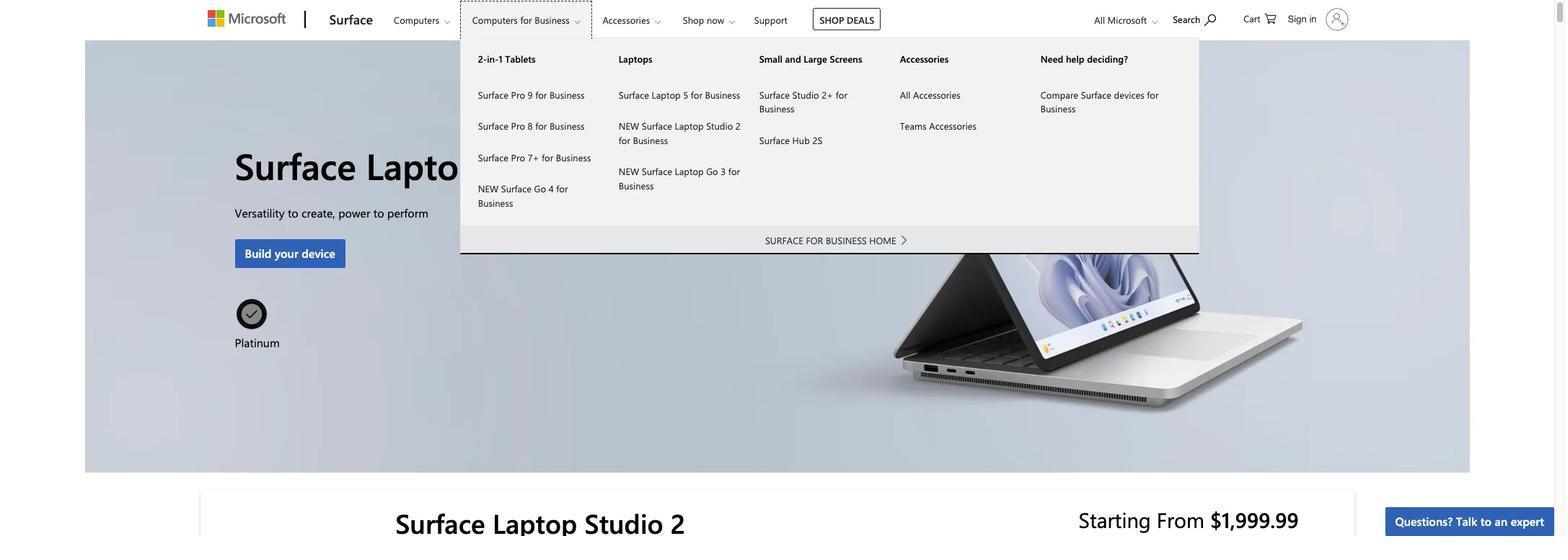 Task type: vqa. For each thing, say whether or not it's contained in the screenshot.
PLATINUM
yes



Task type: describe. For each thing, give the bounding box(es) containing it.
business right 9
[[550, 88, 585, 101]]

laptop up perform at the left
[[366, 141, 481, 190]]

studio inside surface studio 2+ for business
[[792, 88, 819, 101]]

new for new surface go 4 for business
[[478, 182, 499, 195]]

your
[[275, 246, 298, 261]]

2-in-1 tablets element
[[461, 78, 601, 219]]

shop
[[820, 14, 844, 26]]

small and large screens heading
[[742, 39, 883, 79]]

surface for surface for business home
[[765, 234, 803, 247]]

expert
[[1511, 514, 1544, 529]]

in-
[[487, 53, 499, 65]]

go inside new surface go 4 for business
[[534, 182, 546, 195]]

surface for surface pro 7+ for business
[[478, 151, 508, 163]]

$1,999.99
[[1210, 506, 1299, 534]]

2-
[[478, 53, 487, 65]]

all for all accessories
[[900, 88, 911, 101]]

business inside "new surface laptop studio 2 for business"
[[633, 134, 668, 146]]

Search search field
[[1166, 2, 1231, 35]]

help
[[1066, 53, 1084, 65]]

surface pro 8 for business
[[478, 120, 585, 132]]

need help deciding? heading
[[1023, 39, 1164, 79]]

teams accessories
[[900, 120, 977, 132]]

surface laptop 5 for business link
[[601, 79, 742, 110]]

build your device link
[[235, 239, 345, 268]]

business inside new surface go 4 for business
[[478, 197, 513, 209]]

teams accessories link
[[883, 110, 1023, 142]]

from
[[1157, 506, 1204, 534]]

power
[[338, 206, 370, 221]]

for inside new surface go 4 for business
[[556, 182, 568, 195]]

cart link
[[1244, 1, 1276, 35]]

surface pro 7+ for business link
[[461, 142, 601, 173]]

new surface go 4 for business link
[[461, 173, 601, 219]]

surface inside new surface go 4 for business
[[501, 182, 532, 195]]

new for new surface laptop go 3 for business
[[619, 165, 639, 177]]

2 inside "new surface laptop studio 2 for business"
[[736, 120, 741, 132]]

questions? talk to an expert
[[1395, 514, 1544, 529]]

small and large screens element
[[742, 78, 883, 156]]

for right 8
[[535, 120, 547, 132]]

accessories inside heading
[[900, 53, 949, 65]]

surface for surface pro 9 for business
[[478, 88, 508, 101]]

all for all microsoft
[[1094, 14, 1105, 26]]

shop now
[[683, 14, 724, 26]]

5
[[683, 88, 688, 101]]

business inside compare surface devices for business
[[1041, 102, 1076, 115]]

surface studio 2+ for business
[[759, 88, 847, 115]]

1
[[499, 53, 502, 65]]

compare surface devices for business
[[1041, 88, 1159, 115]]

questions?
[[1395, 514, 1453, 529]]

2+
[[822, 88, 833, 101]]

build your device
[[245, 246, 335, 261]]

all accessories
[[900, 88, 961, 101]]

a surface laptop studio 2 in platinum. image
[[85, 40, 1469, 473]]

surface laptop 5 for business
[[619, 88, 740, 101]]

all microsoft
[[1094, 14, 1147, 26]]

surface hub 2s
[[759, 134, 822, 146]]

new surface laptop go 3 for business
[[619, 165, 740, 191]]

for inside new surface laptop go 3 for business
[[728, 165, 740, 177]]

laptop left 5
[[652, 88, 681, 101]]

new surface laptop studio 2 for business
[[619, 120, 741, 146]]

0 horizontal spatial to
[[288, 206, 298, 221]]

business right 8
[[550, 120, 585, 132]]

2s
[[812, 134, 822, 146]]

business inside dropdown button
[[535, 14, 570, 26]]

sign
[[1288, 14, 1307, 25]]

teams
[[900, 120, 927, 132]]

all accessories link
[[883, 79, 1023, 110]]

for inside "new surface laptop studio 2 for business"
[[619, 134, 630, 146]]

computers for business button
[[460, 1, 592, 39]]

0 horizontal spatial studio
[[490, 141, 597, 190]]

surface for business home link
[[732, 226, 927, 252]]

accessories up the teams accessories
[[913, 88, 961, 101]]

pro for 7+
[[511, 151, 525, 163]]

new surface laptop go 3 for business link
[[601, 156, 742, 201]]

support
[[754, 14, 788, 26]]

surface for surface laptop studio 2
[[235, 141, 356, 190]]

versatility
[[235, 206, 285, 221]]

business inside new surface laptop go 3 for business
[[619, 179, 654, 191]]

deciding?
[[1087, 53, 1128, 65]]

small
[[759, 53, 782, 65]]

need
[[1041, 53, 1063, 65]]

surface for surface hub 2s
[[759, 134, 790, 146]]

small and large screens
[[759, 53, 862, 65]]

pro for 9
[[511, 88, 525, 101]]

build
[[245, 246, 272, 261]]

create,
[[302, 206, 335, 221]]

laptops element
[[601, 78, 742, 201]]

business left home
[[826, 234, 867, 247]]

studio inside "new surface laptop studio 2 for business"
[[706, 120, 733, 132]]

surface pro 9 for business link
[[461, 79, 601, 110]]

large
[[804, 53, 827, 65]]



Task type: locate. For each thing, give the bounding box(es) containing it.
accessories
[[603, 14, 650, 26], [900, 53, 949, 65], [913, 88, 961, 101], [929, 120, 977, 132]]

for up 'tablets'
[[520, 14, 532, 26]]

surface for business home
[[765, 234, 896, 247]]

support link
[[748, 1, 794, 35]]

3
[[721, 165, 726, 177]]

0 vertical spatial all
[[1094, 14, 1105, 26]]

in
[[1309, 14, 1317, 25]]

surface for surface pro 8 for business
[[478, 120, 508, 132]]

1 vertical spatial go
[[534, 182, 546, 195]]

business inside surface studio 2+ for business
[[759, 102, 794, 115]]

for
[[520, 14, 532, 26], [535, 88, 547, 101], [691, 88, 702, 101], [836, 88, 847, 101], [1147, 88, 1159, 101], [535, 120, 547, 132], [619, 134, 630, 146], [542, 151, 553, 163], [728, 165, 740, 177], [556, 182, 568, 195], [806, 234, 823, 247]]

0 horizontal spatial computers
[[394, 14, 439, 26]]

surface inside "new surface laptop studio 2 for business"
[[642, 120, 672, 132]]

1 horizontal spatial computers
[[472, 14, 518, 26]]

shop now button
[[671, 1, 747, 39]]

talk
[[1456, 514, 1477, 529]]

business right 5
[[705, 88, 740, 101]]

go left the '4'
[[534, 182, 546, 195]]

new down the surface laptop 5 for business link
[[619, 120, 639, 132]]

1 vertical spatial new
[[619, 165, 639, 177]]

accessories heading
[[883, 39, 1023, 79]]

laptop
[[652, 88, 681, 101], [675, 120, 704, 132], [366, 141, 481, 190], [675, 165, 704, 177]]

computers
[[394, 14, 439, 26], [472, 14, 518, 26]]

business down compare
[[1041, 102, 1076, 115]]

laptops heading
[[601, 39, 742, 79]]

for right 2+ in the right top of the page
[[836, 88, 847, 101]]

compare
[[1041, 88, 1078, 101]]

3 pro from the top
[[511, 151, 525, 163]]

surface for surface studio 2+ for business
[[759, 88, 790, 101]]

for up new surface laptop go 3 for business link
[[619, 134, 630, 146]]

sign in link
[[1279, 2, 1354, 37]]

0 horizontal spatial 2
[[607, 141, 627, 190]]

1 computers from the left
[[394, 14, 439, 26]]

laptops
[[619, 53, 652, 65]]

business up new surface laptop go 3 for business link
[[633, 134, 668, 146]]

2 pro from the top
[[511, 120, 525, 132]]

new inside "new surface laptop studio 2 for business"
[[619, 120, 639, 132]]

business down new surface laptop studio 2 for business "link"
[[619, 179, 654, 191]]

for inside surface studio 2+ for business
[[836, 88, 847, 101]]

surface hub 2s link
[[742, 124, 883, 156]]

computers for business
[[472, 14, 570, 26]]

for right 3
[[728, 165, 740, 177]]

pro left 7+
[[511, 151, 525, 163]]

go inside new surface laptop go 3 for business
[[706, 165, 718, 177]]

computers for computers
[[394, 14, 439, 26]]

to
[[288, 206, 298, 221], [373, 206, 384, 221], [1481, 514, 1492, 529]]

perform
[[387, 206, 428, 221]]

surface studio 2+ for business link
[[742, 79, 883, 124]]

8
[[528, 120, 533, 132]]

microsoft image
[[207, 10, 285, 27]]

1 pro from the top
[[511, 88, 525, 101]]

tablets
[[505, 53, 536, 65]]

for right devices
[[1147, 88, 1159, 101]]

go
[[706, 165, 718, 177], [534, 182, 546, 195]]

2 horizontal spatial studio
[[792, 88, 819, 101]]

new surface laptop studio 2 for business link
[[601, 110, 742, 156]]

surface pro 7+ for business
[[478, 151, 591, 163]]

devices
[[1114, 88, 1144, 101]]

compare surface devices for business link
[[1023, 79, 1164, 124]]

computers button
[[382, 1, 462, 39]]

for right 7+
[[542, 151, 553, 163]]

0 horizontal spatial all
[[900, 88, 911, 101]]

need help deciding?
[[1041, 53, 1128, 65]]

surface pro 8 for business link
[[461, 110, 601, 142]]

sign in
[[1288, 14, 1317, 25]]

9
[[528, 88, 533, 101]]

2 vertical spatial studio
[[490, 141, 597, 190]]

studio
[[792, 88, 819, 101], [706, 120, 733, 132], [490, 141, 597, 190]]

surface for surface laptop 5 for business
[[619, 88, 649, 101]]

starting from $1,999.99
[[1079, 506, 1299, 534]]

business up surface hub 2s
[[759, 102, 794, 115]]

for right 9
[[535, 88, 547, 101]]

surface inside new surface laptop go 3 for business
[[642, 165, 672, 177]]

questions? talk to an expert button
[[1385, 508, 1554, 537]]

1 horizontal spatial studio
[[706, 120, 733, 132]]

for right 5
[[691, 88, 702, 101]]

for left home
[[806, 234, 823, 247]]

computers for computers for business
[[472, 14, 518, 26]]

all up teams
[[900, 88, 911, 101]]

2-in-1 tablets
[[478, 53, 536, 65]]

accessories up "all accessories"
[[900, 53, 949, 65]]

laptop down 5
[[675, 120, 704, 132]]

for inside compare surface devices for business
[[1147, 88, 1159, 101]]

microsoft
[[1107, 14, 1147, 26]]

0 vertical spatial pro
[[511, 88, 525, 101]]

to left an
[[1481, 514, 1492, 529]]

new surface go 4 for business
[[478, 182, 568, 209]]

surface pro 9 for business
[[478, 88, 585, 101]]

to right power in the top of the page
[[373, 206, 384, 221]]

2 vertical spatial new
[[478, 182, 499, 195]]

search
[[1173, 13, 1200, 25]]

accessories element
[[883, 78, 1023, 142]]

1 vertical spatial studio
[[706, 120, 733, 132]]

for inside dropdown button
[[520, 14, 532, 26]]

0 horizontal spatial go
[[534, 182, 546, 195]]

1 horizontal spatial to
[[373, 206, 384, 221]]

all inside dropdown button
[[1094, 14, 1105, 26]]

deals
[[847, 14, 874, 26]]

platinum
[[235, 335, 280, 351]]

1 horizontal spatial go
[[706, 165, 718, 177]]

pro for 8
[[511, 120, 525, 132]]

surface
[[329, 11, 373, 28], [478, 88, 508, 101], [619, 88, 649, 101], [759, 88, 790, 101], [1081, 88, 1111, 101], [478, 120, 508, 132], [642, 120, 672, 132], [759, 134, 790, 146], [235, 141, 356, 190], [478, 151, 508, 163], [642, 165, 672, 177], [501, 182, 532, 195], [765, 234, 803, 247]]

1 vertical spatial 2
[[607, 141, 627, 190]]

starting
[[1079, 506, 1151, 534]]

new inside new surface laptop go 3 for business
[[619, 165, 639, 177]]

new for new surface laptop studio 2 for business
[[619, 120, 639, 132]]

new
[[619, 120, 639, 132], [619, 165, 639, 177], [478, 182, 499, 195]]

home
[[869, 234, 896, 247]]

1 vertical spatial pro
[[511, 120, 525, 132]]

shop
[[683, 14, 704, 26]]

pro left 8
[[511, 120, 525, 132]]

laptop inside "new surface laptop studio 2 for business"
[[675, 120, 704, 132]]

shop deals
[[820, 14, 874, 26]]

go left 3
[[706, 165, 718, 177]]

business right 7+
[[556, 151, 591, 163]]

versatility to create, power to perform
[[235, 206, 428, 221]]

shop deals link
[[813, 8, 881, 30]]

all microsoft button
[[1083, 1, 1165, 39]]

2 vertical spatial pro
[[511, 151, 525, 163]]

business down surface pro 7+ for business link
[[478, 197, 513, 209]]

accessories up laptops in the left of the page
[[603, 14, 650, 26]]

2 computers from the left
[[472, 14, 518, 26]]

hub
[[792, 134, 810, 146]]

0 vertical spatial studio
[[792, 88, 819, 101]]

now
[[707, 14, 724, 26]]

and
[[785, 53, 801, 65]]

surface for surface
[[329, 11, 373, 28]]

all left microsoft
[[1094, 14, 1105, 26]]

0 vertical spatial new
[[619, 120, 639, 132]]

device
[[302, 246, 335, 261]]

to left create,
[[288, 206, 298, 221]]

accessories down all accessories link
[[929, 120, 977, 132]]

2 horizontal spatial to
[[1481, 514, 1492, 529]]

cart
[[1244, 12, 1261, 25]]

accessories inside dropdown button
[[603, 14, 650, 26]]

laptop left 3
[[675, 165, 704, 177]]

computers up in-
[[472, 14, 518, 26]]

7+
[[528, 151, 539, 163]]

all inside accessories element
[[900, 88, 911, 101]]

surface link
[[322, 1, 380, 40]]

to inside dropdown button
[[1481, 514, 1492, 529]]

new inside new surface go 4 for business
[[478, 182, 499, 195]]

business up 2-in-1 tablets heading in the top left of the page
[[535, 14, 570, 26]]

an
[[1495, 514, 1508, 529]]

surface inside surface studio 2+ for business
[[759, 88, 790, 101]]

new down new surface laptop studio 2 for business "link"
[[619, 165, 639, 177]]

computers right the 'surface' link
[[394, 14, 439, 26]]

2-in-1 tablets heading
[[461, 39, 601, 79]]

1 horizontal spatial all
[[1094, 14, 1105, 26]]

pro left 9
[[511, 88, 525, 101]]

new down surface pro 7+ for business link
[[478, 182, 499, 195]]

1 horizontal spatial 2
[[736, 120, 741, 132]]

1 vertical spatial all
[[900, 88, 911, 101]]

0 vertical spatial 2
[[736, 120, 741, 132]]

laptop inside new surface laptop go 3 for business
[[675, 165, 704, 177]]

screens
[[830, 53, 862, 65]]

4
[[549, 182, 554, 195]]

0 vertical spatial go
[[706, 165, 718, 177]]

surface inside compare surface devices for business
[[1081, 88, 1111, 101]]

for right the '4'
[[556, 182, 568, 195]]

pro
[[511, 88, 525, 101], [511, 120, 525, 132], [511, 151, 525, 163]]

search button
[[1166, 2, 1222, 35]]

surface laptop studio 2
[[235, 141, 627, 190]]

accessories button
[[590, 1, 672, 39]]

business
[[535, 14, 570, 26], [550, 88, 585, 101], [705, 88, 740, 101], [759, 102, 794, 115], [1041, 102, 1076, 115], [550, 120, 585, 132], [633, 134, 668, 146], [556, 151, 591, 163], [619, 179, 654, 191], [478, 197, 513, 209], [826, 234, 867, 247]]



